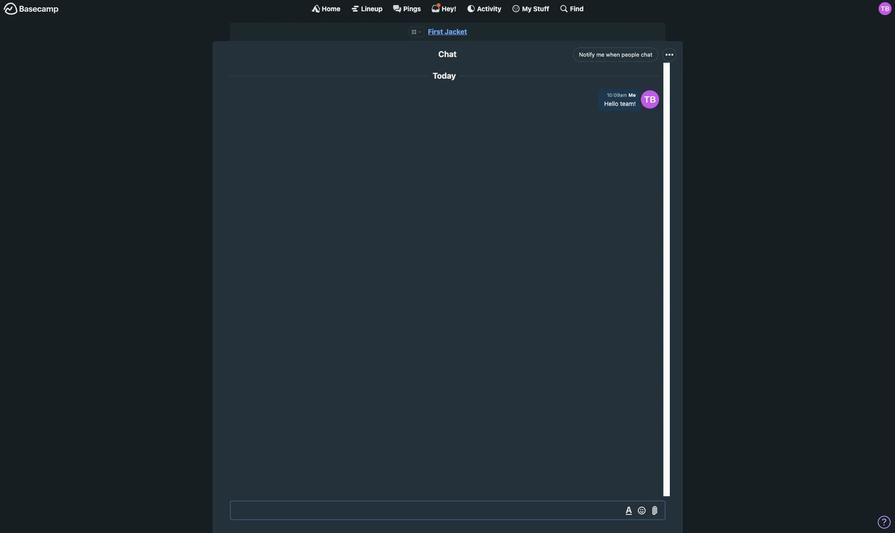 Task type: vqa. For each thing, say whether or not it's contained in the screenshot.
your in the If Your Device Isn'T Listed You'Ll Need To Enable Notifications. Install The Android App Then Enable Notifications . Install The Ios App Then Enable Notifications .
no



Task type: locate. For each thing, give the bounding box(es) containing it.
1 horizontal spatial tyler black image
[[879, 2, 892, 15]]

first
[[428, 28, 444, 35]]

10:09am element
[[608, 92, 628, 98]]

find
[[571, 5, 584, 12]]

stuff
[[534, 5, 550, 12]]

pings
[[404, 5, 421, 12]]

chat
[[439, 49, 457, 59]]

home
[[322, 5, 341, 12]]

None text field
[[230, 501, 666, 520]]

jacket
[[445, 28, 468, 35]]

my stuff button
[[512, 4, 550, 13]]

1 vertical spatial tyler black image
[[641, 90, 660, 108]]

me
[[597, 51, 605, 58]]

hey! button
[[432, 3, 457, 13]]

find button
[[560, 4, 584, 13]]

hello
[[605, 100, 619, 107]]

notify me when people chat link
[[574, 48, 659, 62]]

lineup link
[[351, 4, 383, 13]]

pings button
[[393, 4, 421, 13]]

activity link
[[467, 4, 502, 13]]

people
[[622, 51, 640, 58]]

0 vertical spatial tyler black image
[[879, 2, 892, 15]]

tyler black image
[[879, 2, 892, 15], [641, 90, 660, 108]]

my
[[523, 5, 532, 12]]



Task type: describe. For each thing, give the bounding box(es) containing it.
10:09am hello team!
[[605, 92, 636, 107]]

my stuff
[[523, 5, 550, 12]]

chat
[[642, 51, 653, 58]]

notify
[[580, 51, 595, 58]]

lineup
[[362, 5, 383, 12]]

team!
[[621, 100, 636, 107]]

first jacket link
[[428, 28, 468, 35]]

first jacket
[[428, 28, 468, 35]]

today
[[433, 71, 456, 81]]

main element
[[0, 0, 896, 17]]

when
[[607, 51, 621, 58]]

10:09am link
[[608, 92, 628, 98]]

hey!
[[442, 5, 457, 12]]

home link
[[312, 4, 341, 13]]

notify me when people chat
[[580, 51, 653, 58]]

0 horizontal spatial tyler black image
[[641, 90, 660, 108]]

activity
[[478, 5, 502, 12]]

10:09am
[[608, 92, 628, 98]]

switch accounts image
[[3, 2, 59, 16]]



